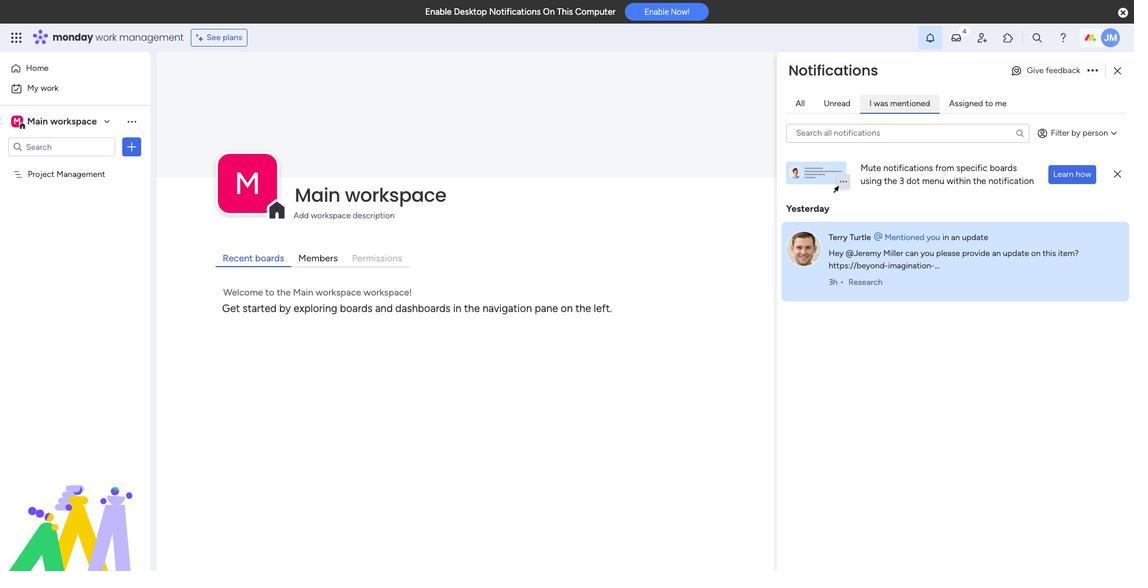 Task type: vqa. For each thing, say whether or not it's contained in the screenshot.
Notifications dialog
yes



Task type: locate. For each thing, give the bounding box(es) containing it.
0 vertical spatial m
[[14, 116, 21, 126]]

to
[[985, 98, 993, 108], [265, 287, 274, 298]]

give feedback button
[[1006, 61, 1085, 80]]

feedback
[[1046, 66, 1080, 76]]

workspace right add
[[311, 211, 351, 221]]

0 vertical spatial by
[[1072, 128, 1081, 138]]

dot
[[906, 176, 920, 187]]

1 horizontal spatial an
[[992, 248, 1001, 258]]

turtle
[[850, 232, 871, 242]]

0 vertical spatial workspace image
[[11, 115, 23, 128]]

options image down the workspace options icon
[[126, 141, 138, 153]]

1 horizontal spatial workspace image
[[218, 154, 277, 213]]

add
[[294, 211, 309, 221]]

1 horizontal spatial options image
[[1087, 67, 1098, 75]]

3
[[899, 176, 904, 187]]

on inside welcome to the main workspace workspace! get started by exploring boards and dashboards in the navigation pane on the left.
[[561, 302, 573, 315]]

None search field
[[786, 124, 1030, 143]]

update up provide
[[962, 232, 988, 242]]

3h
[[829, 278, 838, 288]]

can
[[905, 248, 919, 258]]

Search all notifications search field
[[786, 124, 1030, 143]]

an up please
[[951, 232, 960, 242]]

0 horizontal spatial in
[[453, 302, 462, 315]]

monday marketplace image
[[1002, 32, 1014, 44]]

0 horizontal spatial to
[[265, 287, 274, 298]]

the left 3
[[884, 176, 897, 187]]

on left this
[[1031, 248, 1041, 258]]

boards left the and
[[340, 302, 373, 315]]

enable left now!
[[645, 7, 669, 17]]

1 horizontal spatial in
[[943, 232, 949, 242]]

enable now!
[[645, 7, 690, 17]]

workspace up search in workspace field
[[50, 116, 97, 127]]

on right pane
[[561, 302, 573, 315]]

2 vertical spatial main
[[293, 287, 313, 298]]

by
[[1072, 128, 1081, 138], [279, 302, 291, 315]]

select product image
[[11, 32, 22, 44]]

work
[[95, 31, 117, 44], [41, 83, 59, 93]]

learn
[[1053, 170, 1074, 180]]

menu
[[922, 176, 945, 187]]

specific
[[956, 163, 988, 173]]

an right provide
[[992, 248, 1001, 258]]

1 horizontal spatial boards
[[340, 302, 373, 315]]

1 vertical spatial main workspace
[[295, 182, 446, 208]]

main workspace
[[27, 116, 97, 127], [295, 182, 446, 208]]

0 vertical spatial options image
[[1087, 67, 1098, 75]]

https://beyond-
[[829, 261, 888, 271]]

by right filter
[[1072, 128, 1081, 138]]

terry turtle
[[829, 232, 871, 242]]

0 vertical spatial main workspace
[[27, 116, 97, 127]]

update left this
[[1003, 248, 1029, 258]]

to inside "notifications" dialog
[[985, 98, 993, 108]]

option
[[0, 163, 151, 166]]

1 horizontal spatial on
[[1031, 248, 1041, 258]]

0 vertical spatial work
[[95, 31, 117, 44]]

main workspace inside the workspace selection element
[[27, 116, 97, 127]]

the right welcome
[[277, 287, 291, 298]]

1 vertical spatial by
[[279, 302, 291, 315]]

dapulse close image
[[1118, 7, 1128, 19]]

1 vertical spatial notifications
[[789, 61, 878, 80]]

0 horizontal spatial an
[[951, 232, 960, 242]]

1 horizontal spatial main workspace
[[295, 182, 446, 208]]

you up please
[[927, 232, 940, 242]]

enable inside button
[[645, 7, 669, 17]]

1 horizontal spatial update
[[1003, 248, 1029, 258]]

to up started
[[265, 287, 274, 298]]

main workspace up description
[[295, 182, 446, 208]]

options image inside "notifications" dialog
[[1087, 67, 1098, 75]]

notification
[[989, 176, 1034, 187]]

main down "my" on the left top
[[27, 116, 48, 127]]

enable desktop notifications on this computer
[[425, 6, 616, 17]]

1 vertical spatial work
[[41, 83, 59, 93]]

imagination-
[[888, 261, 935, 271]]

management
[[56, 169, 105, 179]]

1 vertical spatial on
[[561, 302, 573, 315]]

home
[[26, 63, 49, 73]]

1 horizontal spatial to
[[985, 98, 993, 108]]

0 vertical spatial boards
[[990, 163, 1017, 173]]

update
[[962, 232, 988, 242], [1003, 248, 1029, 258]]

0 horizontal spatial by
[[279, 302, 291, 315]]

search image
[[1015, 128, 1025, 138]]

from
[[935, 163, 954, 173]]

options image
[[1087, 67, 1098, 75], [126, 141, 138, 153]]

on inside hey @jeremy miller can you please provide an update on this item? https://beyond-imagination- company.monday.com/boards/6217457934/pulses/6217459073/posts/2960000
[[1031, 248, 1041, 258]]

0 vertical spatial to
[[985, 98, 993, 108]]

enable
[[425, 6, 452, 17], [645, 7, 669, 17]]

boards
[[990, 163, 1017, 173], [255, 253, 284, 264], [340, 302, 373, 315]]

the left left.
[[575, 302, 591, 315]]

help image
[[1057, 32, 1069, 44]]

using
[[861, 176, 882, 187]]

0 vertical spatial notifications
[[489, 6, 541, 17]]

main up exploring
[[293, 287, 313, 298]]

boards right "recent"
[[255, 253, 284, 264]]

learn how
[[1053, 170, 1092, 180]]

item?
[[1058, 248, 1079, 258]]

1 vertical spatial you
[[921, 248, 934, 258]]

enable for enable now!
[[645, 7, 669, 17]]

1 vertical spatial an
[[992, 248, 1001, 258]]

boards inside welcome to the main workspace workspace! get started by exploring boards and dashboards in the navigation pane on the left.
[[340, 302, 373, 315]]

0 vertical spatial in
[[943, 232, 949, 242]]

2 vertical spatial boards
[[340, 302, 373, 315]]

to inside welcome to the main workspace workspace! get started by exploring boards and dashboards in the navigation pane on the left.
[[265, 287, 274, 298]]

the
[[884, 176, 897, 187], [973, 176, 986, 187], [277, 287, 291, 298], [464, 302, 480, 315], [575, 302, 591, 315]]

1 vertical spatial in
[[453, 302, 462, 315]]

0 horizontal spatial options image
[[126, 141, 138, 153]]

you inside hey @jeremy miller can you please provide an update on this item? https://beyond-imagination- company.monday.com/boards/6217457934/pulses/6217459073/posts/2960000
[[921, 248, 934, 258]]

description
[[353, 211, 395, 221]]

2 horizontal spatial boards
[[990, 163, 1017, 173]]

assigned to me
[[949, 98, 1007, 108]]

options image right the feedback
[[1087, 67, 1098, 75]]

none search field inside "notifications" dialog
[[786, 124, 1030, 143]]

enable left desktop on the left
[[425, 6, 452, 17]]

filter
[[1051, 128, 1070, 138]]

please
[[936, 248, 960, 258]]

all
[[796, 98, 805, 108]]

1 vertical spatial update
[[1003, 248, 1029, 258]]

1 horizontal spatial m
[[234, 165, 261, 202]]

1 horizontal spatial by
[[1072, 128, 1081, 138]]

i was mentioned
[[870, 98, 930, 108]]

search everything image
[[1031, 32, 1043, 44]]

terry
[[829, 232, 848, 242]]

m
[[14, 116, 21, 126], [234, 165, 261, 202]]

0 vertical spatial on
[[1031, 248, 1041, 258]]

lottie animation image
[[0, 452, 151, 572]]

give
[[1027, 66, 1044, 76]]

project management
[[28, 169, 105, 179]]

in inside "notifications" dialog
[[943, 232, 949, 242]]

in up please
[[943, 232, 949, 242]]

you
[[927, 232, 940, 242], [921, 248, 934, 258]]

1 horizontal spatial enable
[[645, 7, 669, 17]]

0 horizontal spatial boards
[[255, 253, 284, 264]]

notifications
[[489, 6, 541, 17], [789, 61, 878, 80]]

to left me
[[985, 98, 993, 108]]

notifications image
[[924, 32, 936, 44]]

workspace options image
[[126, 116, 138, 127]]

by inside welcome to the main workspace workspace! get started by exploring boards and dashboards in the navigation pane on the left.
[[279, 302, 291, 315]]

work right monday
[[95, 31, 117, 44]]

0 horizontal spatial work
[[41, 83, 59, 93]]

invite members image
[[976, 32, 988, 44]]

me
[[995, 98, 1007, 108]]

an
[[951, 232, 960, 242], [992, 248, 1001, 258]]

i
[[870, 98, 872, 108]]

0 horizontal spatial m
[[14, 116, 21, 126]]

by right started
[[279, 302, 291, 315]]

workspace up exploring
[[316, 287, 361, 298]]

main
[[27, 116, 48, 127], [295, 182, 340, 208], [293, 287, 313, 298]]

1 vertical spatial m
[[234, 165, 261, 202]]

plans
[[223, 32, 242, 43]]

0 vertical spatial update
[[962, 232, 988, 242]]

0 horizontal spatial notifications
[[489, 6, 541, 17]]

yesterday
[[786, 203, 830, 214]]

0 horizontal spatial enable
[[425, 6, 452, 17]]

1 horizontal spatial work
[[95, 31, 117, 44]]

workspace!
[[364, 287, 412, 298]]

on
[[1031, 248, 1041, 258], [561, 302, 573, 315]]

give feedback
[[1027, 66, 1080, 76]]

terry turtle image
[[786, 231, 822, 267]]

this
[[557, 6, 573, 17]]

1 horizontal spatial notifications
[[789, 61, 878, 80]]

0 horizontal spatial main workspace
[[27, 116, 97, 127]]

boards up the notification
[[990, 163, 1017, 173]]

on
[[543, 6, 555, 17]]

work right "my" on the left top
[[41, 83, 59, 93]]

1 vertical spatial to
[[265, 287, 274, 298]]

in right dashboards
[[453, 302, 462, 315]]

work inside option
[[41, 83, 59, 93]]

0 vertical spatial an
[[951, 232, 960, 242]]

notifications left on
[[489, 6, 541, 17]]

notifications up "unread"
[[789, 61, 878, 80]]

you right can
[[921, 248, 934, 258]]

management
[[119, 31, 184, 44]]

0 vertical spatial main
[[27, 116, 48, 127]]

update feed image
[[950, 32, 962, 44]]

members
[[298, 253, 338, 264]]

in
[[943, 232, 949, 242], [453, 302, 462, 315]]

computer
[[575, 6, 616, 17]]

workspace image
[[11, 115, 23, 128], [218, 154, 277, 213]]

main workspace up search in workspace field
[[27, 116, 97, 127]]

now!
[[671, 7, 690, 17]]

4 image
[[959, 24, 970, 38]]

0 horizontal spatial workspace image
[[11, 115, 23, 128]]

workspace selection element
[[11, 115, 99, 130]]

main up add
[[295, 182, 340, 208]]

notifications inside "notifications" dialog
[[789, 61, 878, 80]]

person
[[1083, 128, 1108, 138]]

0 horizontal spatial on
[[561, 302, 573, 315]]

project
[[28, 169, 54, 179]]



Task type: describe. For each thing, give the bounding box(es) containing it.
recent
[[223, 253, 253, 264]]

Search in workspace field
[[25, 140, 99, 154]]

get
[[222, 302, 240, 315]]

0 vertical spatial you
[[927, 232, 940, 242]]

my work option
[[7, 79, 144, 98]]

by inside button
[[1072, 128, 1081, 138]]

and
[[375, 302, 393, 315]]

welcome to the main workspace workspace! get started by exploring boards and dashboards in the navigation pane on the left.
[[222, 287, 612, 315]]

welcome
[[223, 287, 263, 298]]

miller
[[883, 248, 903, 258]]

work for my
[[41, 83, 59, 93]]

see plans
[[207, 32, 242, 43]]

in inside welcome to the main workspace workspace! get started by exploring boards and dashboards in the navigation pane on the left.
[[453, 302, 462, 315]]

monday work management
[[53, 31, 184, 44]]

in an update
[[943, 232, 988, 242]]

add workspace description
[[294, 211, 395, 221]]

lottie animation element
[[0, 452, 151, 572]]

an inside hey @jeremy miller can you please provide an update on this item? https://beyond-imagination- company.monday.com/boards/6217457934/pulses/6217459073/posts/2960000
[[992, 248, 1001, 258]]

my work
[[27, 83, 59, 93]]

enable now! button
[[625, 3, 709, 21]]

1 vertical spatial boards
[[255, 253, 284, 264]]

recent boards
[[223, 253, 284, 264]]

assigned
[[949, 98, 983, 108]]

main inside welcome to the main workspace workspace! get started by exploring boards and dashboards in the navigation pane on the left.
[[293, 287, 313, 298]]

@jeremy
[[846, 248, 881, 258]]

navigation
[[483, 302, 532, 315]]

see plans button
[[191, 29, 248, 47]]

home link
[[7, 59, 144, 78]]

1 vertical spatial workspace image
[[218, 154, 277, 213]]

mentioned you
[[885, 232, 940, 242]]

permissions
[[352, 253, 402, 264]]

see
[[207, 32, 221, 43]]

workspace inside welcome to the main workspace workspace! get started by exploring boards and dashboards in the navigation pane on the left.
[[316, 287, 361, 298]]

Main workspace field
[[292, 182, 1086, 208]]

update inside hey @jeremy miller can you please provide an update on this item? https://beyond-imagination- company.monday.com/boards/6217457934/pulses/6217459073/posts/2960000
[[1003, 248, 1029, 258]]

left.
[[594, 302, 612, 315]]

notifications dialog
[[777, 52, 1134, 572]]

the down specific
[[973, 176, 986, 187]]

within
[[947, 176, 971, 187]]

filter by person
[[1051, 128, 1108, 138]]

mute
[[861, 163, 881, 173]]

dashboards
[[395, 302, 451, 315]]

main inside the workspace selection element
[[27, 116, 48, 127]]

m button
[[218, 154, 277, 213]]

workspace up description
[[345, 182, 446, 208]]

started
[[243, 302, 277, 315]]

to for assigned to me
[[985, 98, 993, 108]]

to for welcome to the main workspace workspace! get started by exploring boards and dashboards in the navigation pane on the left.
[[265, 287, 274, 298]]

how
[[1076, 170, 1092, 180]]

learn how button
[[1049, 165, 1096, 184]]

enable for enable desktop notifications on this computer
[[425, 6, 452, 17]]

this
[[1043, 248, 1056, 258]]

work for monday
[[95, 31, 117, 44]]

m inside dropdown button
[[234, 165, 261, 202]]

1 vertical spatial options image
[[126, 141, 138, 153]]

project management list box
[[0, 162, 151, 343]]

mentioned
[[885, 232, 925, 242]]

boards inside mute notifications from specific boards using the 3 dot menu within the notification
[[990, 163, 1017, 173]]

mute notifications from specific boards using the 3 dot menu within the notification
[[861, 163, 1034, 187]]

provide
[[962, 248, 990, 258]]

pane
[[535, 302, 558, 315]]

my
[[27, 83, 39, 93]]

0 horizontal spatial update
[[962, 232, 988, 242]]

m inside the workspace selection element
[[14, 116, 21, 126]]

the left navigation
[[464, 302, 480, 315]]

was
[[874, 98, 888, 108]]

monday
[[53, 31, 93, 44]]

hey @jeremy miller can you please provide an update on this item? https://beyond-imagination- company.monday.com/boards/6217457934/pulses/6217459073/posts/2960000
[[829, 248, 1134, 283]]

mentioned
[[890, 98, 930, 108]]

home option
[[7, 59, 144, 78]]

jeremy miller image
[[1101, 28, 1120, 47]]

exploring
[[294, 302, 337, 315]]

hey
[[829, 248, 844, 258]]

desktop
[[454, 6, 487, 17]]

notifications
[[883, 163, 933, 173]]

research
[[848, 278, 883, 288]]

filter by person button
[[1032, 124, 1125, 143]]

1 vertical spatial main
[[295, 182, 340, 208]]

unread
[[824, 98, 851, 108]]

my work link
[[7, 79, 144, 98]]



